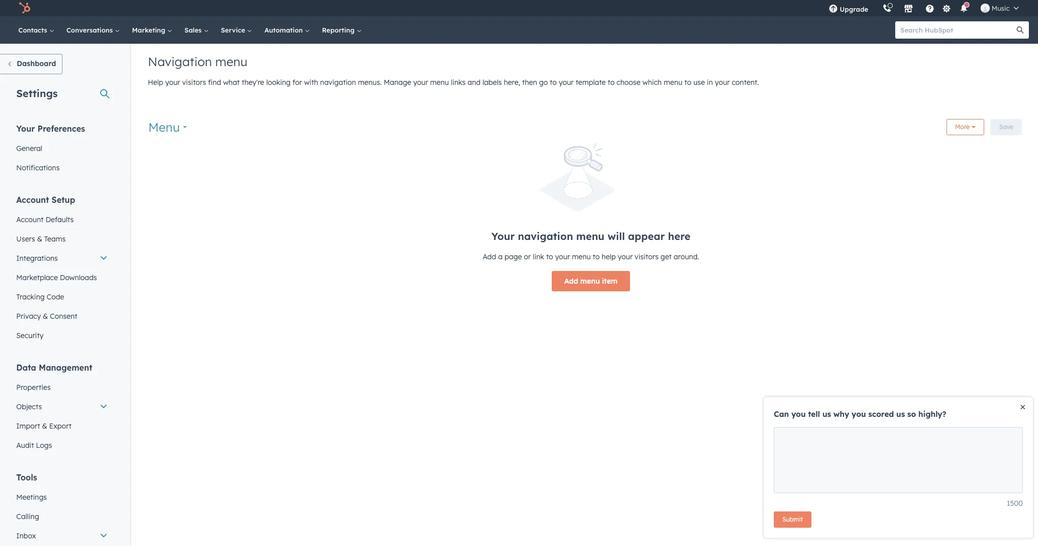 Task type: describe. For each thing, give the bounding box(es) containing it.
data
[[16, 362, 36, 373]]

add a page or link to your menu to help your visitors get around.
[[483, 252, 700, 261]]

marketplaces image
[[904, 5, 914, 14]]

data management element
[[10, 362, 114, 455]]

content.
[[732, 78, 759, 87]]

add menu item
[[565, 277, 618, 286]]

menus.
[[358, 78, 382, 87]]

help image
[[926, 5, 935, 14]]

account setup element
[[10, 194, 114, 345]]

objects
[[16, 402, 42, 411]]

template
[[576, 78, 606, 87]]

for
[[293, 78, 302, 87]]

integrations button
[[10, 249, 114, 268]]

page
[[505, 252, 522, 261]]

hubspot image
[[18, 2, 31, 14]]

here
[[668, 230, 691, 243]]

music
[[992, 4, 1010, 12]]

privacy & consent link
[[10, 307, 114, 326]]

menu left "links"
[[430, 78, 449, 87]]

0 vertical spatial navigation
[[320, 78, 356, 87]]

marketplace downloads link
[[10, 268, 114, 287]]

dashboard link
[[0, 54, 63, 74]]

add menu item button
[[552, 271, 631, 291]]

privacy & consent
[[16, 312, 77, 321]]

dashboard
[[17, 59, 56, 68]]

account defaults
[[16, 215, 74, 224]]

upgrade image
[[829, 5, 838, 14]]

notifications button
[[956, 0, 973, 16]]

account setup
[[16, 195, 75, 205]]

properties
[[16, 383, 51, 392]]

inbox
[[16, 531, 36, 540]]

your preferences element
[[10, 123, 114, 177]]

audit
[[16, 441, 34, 450]]

1 horizontal spatial visitors
[[635, 252, 659, 261]]

to right link
[[546, 252, 553, 261]]

appear
[[628, 230, 665, 243]]

then
[[523, 78, 537, 87]]

your for your preferences
[[16, 124, 35, 134]]

& for teams
[[37, 234, 42, 244]]

with
[[304, 78, 318, 87]]

export
[[49, 421, 71, 431]]

navigation menu
[[148, 54, 248, 69]]

general
[[16, 144, 42, 153]]

save button
[[991, 119, 1022, 135]]

find
[[208, 78, 221, 87]]

help button
[[922, 0, 939, 16]]

security
[[16, 331, 44, 340]]

labels
[[483, 78, 502, 87]]

menu right which at right top
[[664, 78, 683, 87]]

hubspot link
[[12, 2, 38, 14]]

which
[[643, 78, 662, 87]]

settings link
[[941, 3, 954, 13]]

contacts link
[[12, 16, 60, 44]]

calling
[[16, 512, 39, 521]]

in
[[707, 78, 713, 87]]

setup
[[52, 195, 75, 205]]

upgrade
[[840, 5, 869, 13]]

management
[[39, 362, 92, 373]]

0 vertical spatial visitors
[[182, 78, 206, 87]]

import & export
[[16, 421, 71, 431]]

use
[[694, 78, 705, 87]]

privacy
[[16, 312, 41, 321]]

automation link
[[258, 16, 316, 44]]

account for account setup
[[16, 195, 49, 205]]

Search HubSpot search field
[[896, 21, 1020, 39]]

tools
[[16, 472, 37, 482]]

to left use
[[685, 78, 692, 87]]

around.
[[674, 252, 700, 261]]

properties link
[[10, 378, 114, 397]]

what
[[223, 78, 240, 87]]

integrations
[[16, 254, 58, 263]]

add for add menu item
[[565, 277, 579, 286]]

service link
[[215, 16, 258, 44]]

notifications
[[16, 163, 60, 172]]

inbox button
[[10, 526, 114, 546]]

marketplace
[[16, 273, 58, 282]]

import & export link
[[10, 416, 114, 436]]

they're
[[242, 78, 264, 87]]

tools element
[[10, 472, 114, 546]]

contacts
[[18, 26, 49, 34]]

notifications link
[[10, 158, 114, 177]]

objects button
[[10, 397, 114, 416]]

will
[[608, 230, 625, 243]]

settings
[[16, 87, 58, 100]]

calling icon button
[[879, 2, 896, 15]]

links
[[451, 78, 466, 87]]

your for your navigation menu will appear here
[[492, 230, 515, 243]]

logs
[[36, 441, 52, 450]]

menu containing music
[[822, 0, 1026, 16]]



Task type: vqa. For each thing, say whether or not it's contained in the screenshot.
caret image
no



Task type: locate. For each thing, give the bounding box(es) containing it.
link
[[533, 252, 544, 261]]

visitors left find
[[182, 78, 206, 87]]

menu inside button
[[581, 277, 600, 286]]

0 vertical spatial your
[[16, 124, 35, 134]]

conversations
[[66, 26, 115, 34]]

a
[[498, 252, 503, 261]]

menu item
[[876, 0, 878, 16]]

to
[[550, 78, 557, 87], [608, 78, 615, 87], [685, 78, 692, 87], [546, 252, 553, 261], [593, 252, 600, 261]]

menu left item
[[581, 277, 600, 286]]

tracking code link
[[10, 287, 114, 307]]

navigation up link
[[518, 230, 573, 243]]

consent
[[50, 312, 77, 321]]

looking
[[266, 78, 291, 87]]

code
[[47, 292, 64, 301]]

general link
[[10, 139, 114, 158]]

add for add a page or link to your menu to help your visitors get around.
[[483, 252, 496, 261]]

0 horizontal spatial your
[[16, 124, 35, 134]]

1 vertical spatial navigation
[[518, 230, 573, 243]]

0 vertical spatial account
[[16, 195, 49, 205]]

automation
[[265, 26, 305, 34]]

& right privacy at bottom
[[43, 312, 48, 321]]

marketplace downloads
[[16, 273, 97, 282]]

calling icon image
[[883, 4, 892, 13]]

0 horizontal spatial add
[[483, 252, 496, 261]]

go
[[539, 78, 548, 87]]

your preferences
[[16, 124, 85, 134]]

here,
[[504, 78, 521, 87]]

sales link
[[178, 16, 215, 44]]

visitors
[[182, 78, 206, 87], [635, 252, 659, 261]]

1 horizontal spatial add
[[565, 277, 579, 286]]

menu up add a page or link to your menu to help your visitors get around.
[[577, 230, 605, 243]]

0 horizontal spatial navigation
[[320, 78, 356, 87]]

more button
[[947, 119, 985, 135]]

account up users
[[16, 215, 44, 224]]

& for export
[[42, 421, 47, 431]]

1 horizontal spatial your
[[492, 230, 515, 243]]

navigation
[[320, 78, 356, 87], [518, 230, 573, 243]]

menu
[[822, 0, 1026, 16]]

conversations link
[[60, 16, 126, 44]]

marketplaces button
[[898, 0, 920, 16]]

security link
[[10, 326, 114, 345]]

your up the general
[[16, 124, 35, 134]]

menu up what
[[215, 54, 248, 69]]

menu
[[215, 54, 248, 69], [430, 78, 449, 87], [664, 78, 683, 87], [577, 230, 605, 243], [572, 252, 591, 261], [581, 277, 600, 286]]

audit logs link
[[10, 436, 114, 455]]

account up account defaults
[[16, 195, 49, 205]]

or
[[524, 252, 531, 261]]

2 vertical spatial &
[[42, 421, 47, 431]]

item
[[602, 277, 618, 286]]

0 vertical spatial add
[[483, 252, 496, 261]]

settings image
[[943, 4, 952, 13]]

& inside privacy & consent link
[[43, 312, 48, 321]]

1 vertical spatial account
[[16, 215, 44, 224]]

help
[[602, 252, 616, 261]]

service
[[221, 26, 247, 34]]

& for consent
[[43, 312, 48, 321]]

& right users
[[37, 234, 42, 244]]

help
[[148, 78, 163, 87]]

add left the a
[[483, 252, 496, 261]]

your inside your preferences element
[[16, 124, 35, 134]]

0 horizontal spatial visitors
[[182, 78, 206, 87]]

reporting link
[[316, 16, 368, 44]]

search button
[[1012, 21, 1030, 39]]

reporting
[[322, 26, 357, 34]]

account
[[16, 195, 49, 205], [16, 215, 44, 224]]

&
[[37, 234, 42, 244], [43, 312, 48, 321], [42, 421, 47, 431]]

to right go at the top right of the page
[[550, 78, 557, 87]]

users & teams link
[[10, 229, 114, 249]]

calling link
[[10, 507, 114, 526]]

to left choose
[[608, 78, 615, 87]]

defaults
[[46, 215, 74, 224]]

more
[[956, 123, 970, 131]]

add inside button
[[565, 277, 579, 286]]

menu button
[[148, 118, 187, 136]]

and
[[468, 78, 481, 87]]

add down add a page or link to your menu to help your visitors get around.
[[565, 277, 579, 286]]

account for account defaults
[[16, 215, 44, 224]]

menu down your navigation menu will appear here at the top
[[572, 252, 591, 261]]

greg robinson image
[[981, 4, 990, 13]]

1 horizontal spatial navigation
[[518, 230, 573, 243]]

1 vertical spatial visitors
[[635, 252, 659, 261]]

1 vertical spatial your
[[492, 230, 515, 243]]

downloads
[[60, 273, 97, 282]]

preferences
[[37, 124, 85, 134]]

music button
[[975, 0, 1025, 16]]

your
[[16, 124, 35, 134], [492, 230, 515, 243]]

0 vertical spatial &
[[37, 234, 42, 244]]

menu
[[148, 119, 180, 135]]

import
[[16, 421, 40, 431]]

visitors left get
[[635, 252, 659, 261]]

2 account from the top
[[16, 215, 44, 224]]

users & teams
[[16, 234, 66, 244]]

meetings
[[16, 493, 47, 502]]

notifications image
[[960, 5, 969, 14]]

1 vertical spatial add
[[565, 277, 579, 286]]

add
[[483, 252, 496, 261], [565, 277, 579, 286]]

search image
[[1017, 26, 1024, 34]]

1 vertical spatial &
[[43, 312, 48, 321]]

account defaults link
[[10, 210, 114, 229]]

& inside users & teams link
[[37, 234, 42, 244]]

to left help
[[593, 252, 600, 261]]

tracking code
[[16, 292, 64, 301]]

get
[[661, 252, 672, 261]]

your up the a
[[492, 230, 515, 243]]

account inside "link"
[[16, 215, 44, 224]]

navigation
[[148, 54, 212, 69]]

& inside import & export link
[[42, 421, 47, 431]]

sales
[[185, 26, 204, 34]]

audit logs
[[16, 441, 52, 450]]

data management
[[16, 362, 92, 373]]

1 account from the top
[[16, 195, 49, 205]]

navigation right "with"
[[320, 78, 356, 87]]

marketing
[[132, 26, 167, 34]]

& left export
[[42, 421, 47, 431]]

your navigation menu will appear here
[[492, 230, 691, 243]]

marketing link
[[126, 16, 178, 44]]

choose
[[617, 78, 641, 87]]



